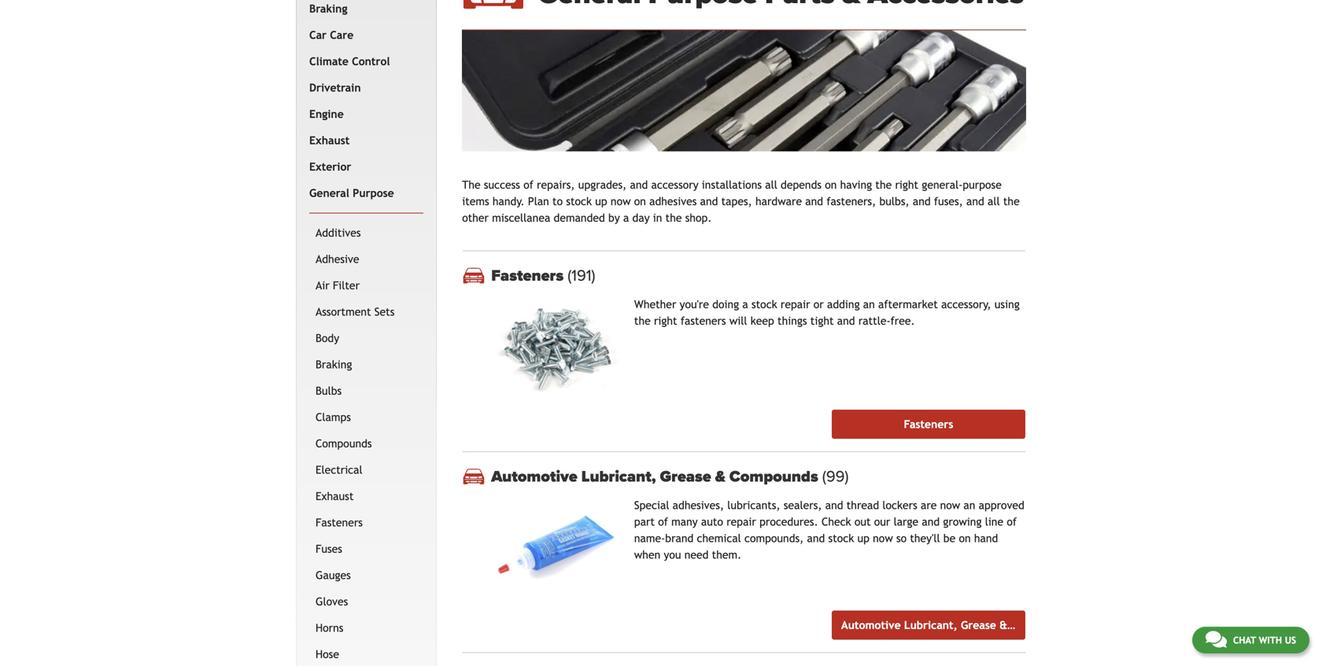 Task type: locate. For each thing, give the bounding box(es) containing it.
drivetrain
[[309, 81, 361, 94]]

up down upgrades, at the top left of page
[[595, 195, 608, 208]]

0 vertical spatial compounds
[[316, 438, 372, 450]]

the
[[462, 179, 481, 191]]

stock up keep
[[752, 299, 778, 311]]

1 horizontal spatial lubricant,
[[905, 620, 958, 632]]

2 vertical spatial now
[[873, 533, 893, 545]]

on up day on the top left
[[634, 195, 646, 208]]

body link
[[313, 325, 421, 352]]

automotive lubricant, grease & compounds
[[491, 468, 823, 487], [842, 620, 1070, 632]]

fasteners for middle fasteners link
[[904, 419, 954, 431]]

0 horizontal spatial now
[[611, 195, 631, 208]]

automotive lubricant, grease & compounds thumbnail image image
[[491, 501, 622, 599]]

1 vertical spatial fasteners
[[904, 419, 954, 431]]

the up bulbs,
[[876, 179, 892, 191]]

0 vertical spatial braking
[[309, 2, 348, 15]]

exhaust link up exterior
[[306, 127, 421, 154]]

0 vertical spatial up
[[595, 195, 608, 208]]

car care link
[[306, 22, 421, 48]]

in
[[653, 212, 662, 225]]

2 horizontal spatial fasteners
[[904, 419, 954, 431]]

lubricant,
[[582, 468, 656, 487], [905, 620, 958, 632]]

additives
[[316, 227, 361, 239]]

0 vertical spatial right
[[896, 179, 919, 191]]

0 horizontal spatial an
[[864, 299, 875, 311]]

control
[[352, 55, 390, 68]]

hose link
[[313, 642, 421, 667]]

clamps
[[316, 411, 351, 424]]

1 horizontal spatial now
[[873, 533, 893, 545]]

0 vertical spatial braking link
[[306, 0, 421, 22]]

1 vertical spatial lubricant,
[[905, 620, 958, 632]]

0 horizontal spatial repair
[[727, 516, 757, 529]]

braking up "car care"
[[309, 2, 348, 15]]

a inside the success of repairs, upgrades, and accessory installations all depends on having the right general-purpose items handy. plan to stock up now on adhesives and tapes, hardware and fasteners, bulbs, and fuses, and all the other miscellanea demanded by a day in the shop.
[[624, 212, 629, 225]]

automotive for the 'automotive lubricant, grease & compounds' link to the top
[[491, 468, 578, 487]]

1 vertical spatial automotive lubricant, grease & compounds
[[842, 620, 1070, 632]]

0 vertical spatial a
[[624, 212, 629, 225]]

right inside the success of repairs, upgrades, and accessory installations all depends on having the right general-purpose items handy. plan to stock up now on adhesives and tapes, hardware and fasteners, bulbs, and fuses, and all the other miscellanea demanded by a day in the shop.
[[896, 179, 919, 191]]

an inside whether you're doing a stock repair or adding an aftermarket accessory, using the right fasteners will keep things tight and rattle-free.
[[864, 299, 875, 311]]

0 vertical spatial grease
[[660, 468, 711, 487]]

and up the check
[[826, 500, 844, 512]]

procedures.
[[760, 516, 819, 529]]

and down general-
[[913, 195, 931, 208]]

fasteners,
[[827, 195, 876, 208]]

1 horizontal spatial stock
[[752, 299, 778, 311]]

1 horizontal spatial up
[[858, 533, 870, 545]]

0 horizontal spatial grease
[[660, 468, 711, 487]]

0 horizontal spatial compounds
[[316, 438, 372, 450]]

1 horizontal spatial grease
[[961, 620, 997, 632]]

0 vertical spatial fasteners
[[491, 267, 568, 286]]

fuses link
[[313, 536, 421, 563]]

0 vertical spatial repair
[[781, 299, 811, 311]]

1 vertical spatial grease
[[961, 620, 997, 632]]

0 vertical spatial on
[[825, 179, 837, 191]]

fasteners inside general purpose subcategories "element"
[[316, 517, 363, 529]]

0 vertical spatial all
[[765, 179, 778, 191]]

a right by at the top
[[624, 212, 629, 225]]

repair down the lubricants, on the right bottom
[[727, 516, 757, 529]]

bulbs,
[[880, 195, 910, 208]]

1 vertical spatial stock
[[752, 299, 778, 311]]

all up hardware
[[765, 179, 778, 191]]

exhaust link inside general purpose subcategories "element"
[[313, 484, 421, 510]]

installations
[[702, 179, 762, 191]]

0 vertical spatial automotive lubricant, grease & compounds
[[491, 468, 823, 487]]

1 horizontal spatial fasteners
[[491, 267, 568, 286]]

automotive lubricant, grease & compounds for the 'automotive lubricant, grease & compounds' link to the top
[[491, 468, 823, 487]]

0 vertical spatial lubricant,
[[582, 468, 656, 487]]

a up will
[[743, 299, 749, 311]]

on right 'be'
[[959, 533, 971, 545]]

0 vertical spatial automotive
[[491, 468, 578, 487]]

exhaust up exterior
[[309, 134, 350, 147]]

0 horizontal spatial &
[[715, 468, 726, 487]]

to
[[553, 195, 563, 208]]

clamps link
[[313, 405, 421, 431]]

2 vertical spatial fasteners link
[[313, 510, 421, 536]]

repair
[[781, 299, 811, 311], [727, 516, 757, 529]]

a
[[624, 212, 629, 225], [743, 299, 749, 311]]

2 horizontal spatial compounds
[[1011, 620, 1070, 632]]

sets
[[375, 306, 395, 318]]

0 vertical spatial fasteners link
[[491, 267, 1026, 286]]

1 horizontal spatial an
[[964, 500, 976, 512]]

fuses
[[316, 543, 342, 556]]

1 horizontal spatial repair
[[781, 299, 811, 311]]

the
[[876, 179, 892, 191], [1004, 195, 1020, 208], [666, 212, 682, 225], [634, 315, 651, 328]]

stock inside the success of repairs, upgrades, and accessory installations all depends on having the right general-purpose items handy. plan to stock up now on adhesives and tapes, hardware and fasteners, bulbs, and fuses, and all the other miscellanea demanded by a day in the shop.
[[566, 195, 592, 208]]

1 vertical spatial &
[[1000, 620, 1008, 632]]

stock down the check
[[829, 533, 854, 545]]

1 vertical spatial braking link
[[313, 352, 421, 378]]

day
[[633, 212, 650, 225]]

0 horizontal spatial a
[[624, 212, 629, 225]]

2 vertical spatial stock
[[829, 533, 854, 545]]

2 vertical spatial on
[[959, 533, 971, 545]]

thread
[[847, 500, 880, 512]]

now up growing
[[941, 500, 961, 512]]

growing
[[944, 516, 982, 529]]

by
[[609, 212, 620, 225]]

0 horizontal spatial stock
[[566, 195, 592, 208]]

stock up demanded
[[566, 195, 592, 208]]

0 vertical spatial stock
[[566, 195, 592, 208]]

1 horizontal spatial automotive lubricant, grease & compounds
[[842, 620, 1070, 632]]

adhesives
[[650, 195, 697, 208]]

part
[[634, 516, 655, 529]]

repair up things
[[781, 299, 811, 311]]

now down our
[[873, 533, 893, 545]]

sealers,
[[784, 500, 822, 512]]

0 horizontal spatial all
[[765, 179, 778, 191]]

0 vertical spatial an
[[864, 299, 875, 311]]

1 vertical spatial braking
[[316, 358, 352, 371]]

assortment sets
[[316, 306, 395, 318]]

having
[[841, 179, 872, 191]]

the right in
[[666, 212, 682, 225]]

braking up bulbs
[[316, 358, 352, 371]]

on left the having
[[825, 179, 837, 191]]

0 horizontal spatial up
[[595, 195, 608, 208]]

air filter
[[316, 279, 360, 292]]

1 horizontal spatial compounds
[[730, 468, 819, 487]]

shop.
[[686, 212, 712, 225]]

fasteners for the bottom fasteners link
[[316, 517, 363, 529]]

an up rattle-
[[864, 299, 875, 311]]

other
[[462, 212, 489, 225]]

and down depends
[[806, 195, 824, 208]]

exhaust link down electrical
[[313, 484, 421, 510]]

right inside whether you're doing a stock repair or adding an aftermarket accessory, using the right fasteners will keep things tight and rattle-free.
[[654, 315, 678, 328]]

braking link up care
[[306, 0, 421, 22]]

1 vertical spatial exhaust
[[316, 490, 354, 503]]

are
[[921, 500, 937, 512]]

need
[[685, 549, 709, 562]]

exhaust down electrical
[[316, 490, 354, 503]]

2 horizontal spatial on
[[959, 533, 971, 545]]

all down purpose
[[988, 195, 1000, 208]]

automotive lubricant, grease & compounds for bottommost the 'automotive lubricant, grease & compounds' link
[[842, 620, 1070, 632]]

exhaust
[[309, 134, 350, 147], [316, 490, 354, 503]]

exhaust for the topmost exhaust "link"
[[309, 134, 350, 147]]

on
[[825, 179, 837, 191], [634, 195, 646, 208], [959, 533, 971, 545]]

up inside the success of repairs, upgrades, and accessory installations all depends on having the right general-purpose items handy. plan to stock up now on adhesives and tapes, hardware and fasteners, bulbs, and fuses, and all the other miscellanea demanded by a day in the shop.
[[595, 195, 608, 208]]

1 horizontal spatial automotive
[[842, 620, 901, 632]]

1 vertical spatial now
[[941, 500, 961, 512]]

0 vertical spatial now
[[611, 195, 631, 208]]

you're
[[680, 299, 709, 311]]

1 vertical spatial exhaust link
[[313, 484, 421, 510]]

1 vertical spatial repair
[[727, 516, 757, 529]]

2 vertical spatial fasteners
[[316, 517, 363, 529]]

2 horizontal spatial stock
[[829, 533, 854, 545]]

all
[[765, 179, 778, 191], [988, 195, 1000, 208]]

0 horizontal spatial on
[[634, 195, 646, 208]]

braking
[[309, 2, 348, 15], [316, 358, 352, 371]]

0 horizontal spatial fasteners
[[316, 517, 363, 529]]

exhaust link
[[306, 127, 421, 154], [313, 484, 421, 510]]

out
[[855, 516, 871, 529]]

of right part
[[658, 516, 668, 529]]

exhaust inside general purpose subcategories "element"
[[316, 490, 354, 503]]

the success of repairs, upgrades, and accessory installations all depends on having the right general-purpose items handy. plan to stock up now on adhesives and tapes, hardware and fasteners, bulbs, and fuses, and all the other miscellanea demanded by a day in the shop.
[[462, 179, 1020, 225]]

now
[[611, 195, 631, 208], [941, 500, 961, 512], [873, 533, 893, 545]]

special
[[634, 500, 670, 512]]

and down adding
[[838, 315, 856, 328]]

0 horizontal spatial automotive
[[491, 468, 578, 487]]

1 vertical spatial up
[[858, 533, 870, 545]]

0 horizontal spatial lubricant,
[[582, 468, 656, 487]]

0 horizontal spatial of
[[524, 179, 534, 191]]

and up day on the top left
[[630, 179, 648, 191]]

fasteners
[[681, 315, 726, 328]]

0 vertical spatial exhaust
[[309, 134, 350, 147]]

right down 'whether'
[[654, 315, 678, 328]]

1 horizontal spatial right
[[896, 179, 919, 191]]

fasteners link
[[491, 267, 1026, 286], [832, 410, 1026, 439], [313, 510, 421, 536]]

1 vertical spatial an
[[964, 500, 976, 512]]

when
[[634, 549, 661, 562]]

right up bulbs,
[[896, 179, 919, 191]]

of right line
[[1007, 516, 1017, 529]]

hose
[[316, 649, 339, 661]]

and
[[630, 179, 648, 191], [700, 195, 718, 208], [806, 195, 824, 208], [913, 195, 931, 208], [967, 195, 985, 208], [838, 315, 856, 328], [826, 500, 844, 512], [922, 516, 940, 529], [807, 533, 825, 545]]

fuses,
[[934, 195, 964, 208]]

2 horizontal spatial now
[[941, 500, 961, 512]]

up
[[595, 195, 608, 208], [858, 533, 870, 545]]

gauges
[[316, 569, 351, 582]]

1 horizontal spatial a
[[743, 299, 749, 311]]

lubricants,
[[728, 500, 781, 512]]

compounds
[[316, 438, 372, 450], [730, 468, 819, 487], [1011, 620, 1070, 632]]

0 horizontal spatial right
[[654, 315, 678, 328]]

horns
[[316, 622, 344, 635]]

braking link up bulbs
[[313, 352, 421, 378]]

chemical
[[697, 533, 742, 545]]

plan
[[528, 195, 549, 208]]

0 horizontal spatial automotive lubricant, grease & compounds
[[491, 468, 823, 487]]

1 vertical spatial all
[[988, 195, 1000, 208]]

chat with us
[[1234, 635, 1297, 646]]

repairs,
[[537, 179, 575, 191]]

braking link
[[306, 0, 421, 22], [313, 352, 421, 378]]

exhaust for exhaust "link" within the general purpose subcategories "element"
[[316, 490, 354, 503]]

1 vertical spatial automotive lubricant, grease & compounds link
[[832, 611, 1070, 641]]

1 vertical spatial a
[[743, 299, 749, 311]]

the down 'whether'
[[634, 315, 651, 328]]

1 horizontal spatial all
[[988, 195, 1000, 208]]

now up by at the top
[[611, 195, 631, 208]]

1 vertical spatial automotive
[[842, 620, 901, 632]]

engine
[[309, 108, 344, 120]]

automotive lubricant, grease & compounds link
[[491, 468, 1026, 487], [832, 611, 1070, 641]]

lubricant, for bottommost the 'automotive lubricant, grease & compounds' link
[[905, 620, 958, 632]]

braking inside general purpose subcategories "element"
[[316, 358, 352, 371]]

adhesive link
[[313, 246, 421, 273]]

approved
[[979, 500, 1025, 512]]

purpose
[[353, 187, 394, 199]]

1 vertical spatial right
[[654, 315, 678, 328]]

of up plan
[[524, 179, 534, 191]]

up down 'out'
[[858, 533, 870, 545]]

an up growing
[[964, 500, 976, 512]]



Task type: vqa. For each thing, say whether or not it's contained in the screenshot.
the rightmost &
yes



Task type: describe. For each thing, give the bounding box(es) containing it.
the inside whether you're doing a stock repair or adding an aftermarket accessory, using the right fasteners will keep things tight and rattle-free.
[[634, 315, 651, 328]]

climate
[[309, 55, 349, 68]]

gloves link
[[313, 589, 421, 616]]

air filter link
[[313, 273, 421, 299]]

general-
[[922, 179, 963, 191]]

our
[[875, 516, 891, 529]]

whether
[[634, 299, 677, 311]]

compounds,
[[745, 533, 804, 545]]

many
[[672, 516, 698, 529]]

fasteners thumbnail image image
[[491, 300, 622, 398]]

1 vertical spatial compounds
[[730, 468, 819, 487]]

bulbs link
[[313, 378, 421, 405]]

general
[[309, 187, 349, 199]]

accessory
[[652, 179, 699, 191]]

horns link
[[313, 616, 421, 642]]

electrical
[[316, 464, 363, 477]]

automotive for bottommost the 'automotive lubricant, grease & compounds' link
[[842, 620, 901, 632]]

engine link
[[306, 101, 421, 127]]

special adhesives, lubricants, sealers, and thread lockers are now an approved part of many auto repair procedures. check out our large and growing line of name-brand chemical compounds, and stock up now so they'll be on hand when you need them.
[[634, 500, 1025, 562]]

general purpose parts & accessories banner image image
[[462, 30, 1027, 152]]

adhesive
[[316, 253, 359, 266]]

repair inside whether you're doing a stock repair or adding an aftermarket accessory, using the right fasteners will keep things tight and rattle-free.
[[781, 299, 811, 311]]

and down the check
[[807, 533, 825, 545]]

bulbs
[[316, 385, 342, 397]]

a inside whether you're doing a stock repair or adding an aftermarket accessory, using the right fasteners will keep things tight and rattle-free.
[[743, 299, 749, 311]]

1 horizontal spatial &
[[1000, 620, 1008, 632]]

compounds inside general purpose subcategories "element"
[[316, 438, 372, 450]]

or
[[814, 299, 824, 311]]

2 horizontal spatial of
[[1007, 516, 1017, 529]]

miscellanea
[[492, 212, 551, 225]]

2 vertical spatial compounds
[[1011, 620, 1070, 632]]

care
[[330, 29, 354, 41]]

on inside "special adhesives, lubricants, sealers, and thread lockers are now an approved part of many auto repair procedures. check out our large and growing line of name-brand chemical compounds, and stock up now so they'll be on hand when you need them."
[[959, 533, 971, 545]]

assortment
[[316, 306, 371, 318]]

demanded
[[554, 212, 605, 225]]

be
[[944, 533, 956, 545]]

1 vertical spatial fasteners link
[[832, 410, 1026, 439]]

auto
[[701, 516, 724, 529]]

general purpose subcategories element
[[309, 213, 424, 667]]

stock inside "special adhesives, lubricants, sealers, and thread lockers are now an approved part of many auto repair procedures. check out our large and growing line of name-brand chemical compounds, and stock up now so they'll be on hand when you need them."
[[829, 533, 854, 545]]

lubricant, for the 'automotive lubricant, grease & compounds' link to the top
[[582, 468, 656, 487]]

hand
[[975, 533, 999, 545]]

chat
[[1234, 635, 1257, 646]]

fasteners for topmost fasteners link
[[491, 267, 568, 286]]

things
[[778, 315, 807, 328]]

stock inside whether you're doing a stock repair or adding an aftermarket accessory, using the right fasteners will keep things tight and rattle-free.
[[752, 299, 778, 311]]

of inside the success of repairs, upgrades, and accessory installations all depends on having the right general-purpose items handy. plan to stock up now on adhesives and tapes, hardware and fasteners, bulbs, and fuses, and all the other miscellanea demanded by a day in the shop.
[[524, 179, 534, 191]]

aftermarket
[[879, 299, 938, 311]]

climate control link
[[306, 48, 421, 75]]

purpose
[[963, 179, 1002, 191]]

0 vertical spatial exhaust link
[[306, 127, 421, 154]]

right for general-
[[896, 179, 919, 191]]

right for fasteners
[[654, 315, 678, 328]]

body
[[316, 332, 339, 345]]

lockers
[[883, 500, 918, 512]]

whether you're doing a stock repair or adding an aftermarket accessory, using the right fasteners will keep things tight and rattle-free.
[[634, 299, 1020, 328]]

will
[[730, 315, 748, 328]]

chat with us link
[[1193, 627, 1310, 654]]

and down purpose
[[967, 195, 985, 208]]

electrical link
[[313, 457, 421, 484]]

large
[[894, 516, 919, 529]]

drivetrain link
[[306, 75, 421, 101]]

upgrades,
[[579, 179, 627, 191]]

the right fuses,
[[1004, 195, 1020, 208]]

check
[[822, 516, 852, 529]]

gloves
[[316, 596, 348, 608]]

grease for the 'automotive lubricant, grease & compounds' link to the top
[[660, 468, 711, 487]]

accessory,
[[942, 299, 992, 311]]

additives link
[[313, 220, 421, 246]]

air
[[316, 279, 330, 292]]

name-
[[634, 533, 666, 545]]

rattle-
[[859, 315, 891, 328]]

1 vertical spatial on
[[634, 195, 646, 208]]

so
[[897, 533, 907, 545]]

and up shop.
[[700, 195, 718, 208]]

repair inside "special adhesives, lubricants, sealers, and thread lockers are now an approved part of many auto repair procedures. check out our large and growing line of name-brand chemical compounds, and stock up now so they'll be on hand when you need them."
[[727, 516, 757, 529]]

tight
[[811, 315, 834, 328]]

compounds link
[[313, 431, 421, 457]]

car care
[[309, 29, 354, 41]]

line
[[985, 516, 1004, 529]]

and down the are
[[922, 516, 940, 529]]

they'll
[[910, 533, 941, 545]]

0 vertical spatial &
[[715, 468, 726, 487]]

1 horizontal spatial on
[[825, 179, 837, 191]]

climate control
[[309, 55, 390, 68]]

assortment sets link
[[313, 299, 421, 325]]

general purpose link
[[306, 180, 421, 207]]

depends
[[781, 179, 822, 191]]

you
[[664, 549, 681, 562]]

brand
[[666, 533, 694, 545]]

handy.
[[493, 195, 525, 208]]

and inside whether you're doing a stock repair or adding an aftermarket accessory, using the right fasteners will keep things tight and rattle-free.
[[838, 315, 856, 328]]

1 horizontal spatial of
[[658, 516, 668, 529]]

0 vertical spatial automotive lubricant, grease & compounds link
[[491, 468, 1026, 487]]

success
[[484, 179, 520, 191]]

comments image
[[1206, 631, 1227, 650]]

keep
[[751, 315, 775, 328]]

now inside the success of repairs, upgrades, and accessory installations all depends on having the right general-purpose items handy. plan to stock up now on adhesives and tapes, hardware and fasteners, bulbs, and fuses, and all the other miscellanea demanded by a day in the shop.
[[611, 195, 631, 208]]

free.
[[891, 315, 915, 328]]

up inside "special adhesives, lubricants, sealers, and thread lockers are now an approved part of many auto repair procedures. check out our large and growing line of name-brand chemical compounds, and stock up now so they'll be on hand when you need them."
[[858, 533, 870, 545]]

exterior link
[[306, 154, 421, 180]]

tapes,
[[722, 195, 752, 208]]

grease for bottommost the 'automotive lubricant, grease & compounds' link
[[961, 620, 997, 632]]

adhesives,
[[673, 500, 724, 512]]

an inside "special adhesives, lubricants, sealers, and thread lockers are now an approved part of many auto repair procedures. check out our large and growing line of name-brand chemical compounds, and stock up now so they'll be on hand when you need them."
[[964, 500, 976, 512]]

doing
[[713, 299, 739, 311]]

hardware
[[756, 195, 802, 208]]



